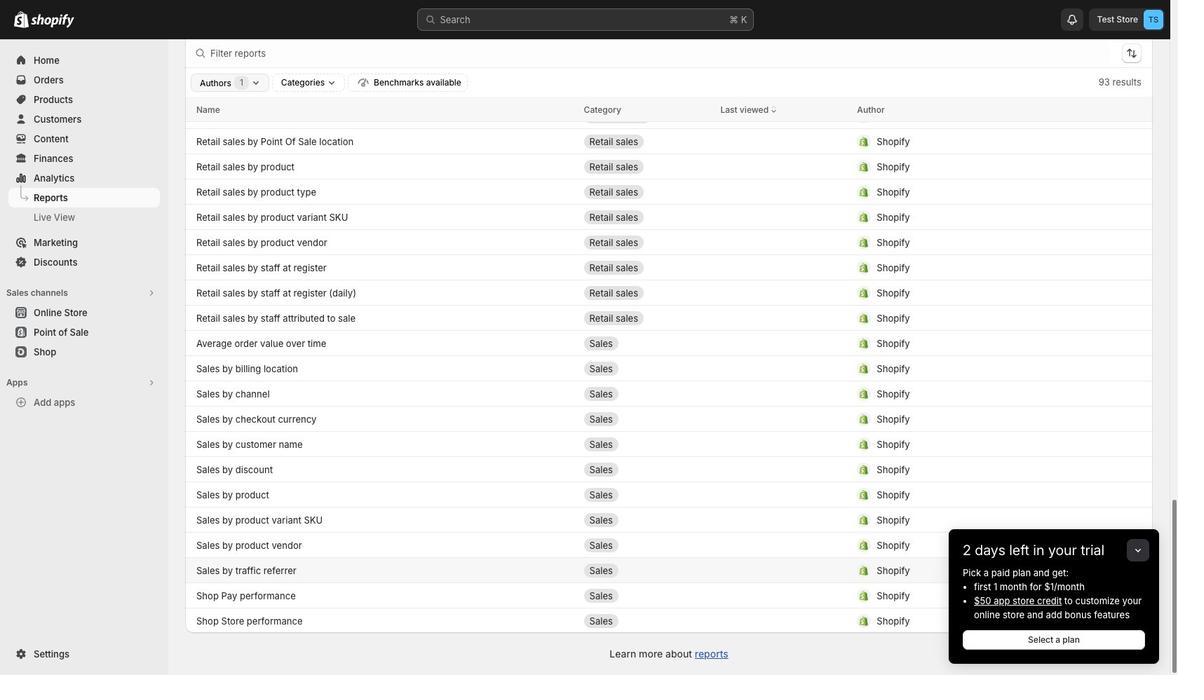 Task type: locate. For each thing, give the bounding box(es) containing it.
27 row from the top
[[185, 608, 1153, 634]]

17 row from the top
[[185, 356, 1153, 381]]

13 row from the top
[[185, 255, 1153, 280]]

7 row from the top
[[185, 103, 1153, 128]]

cell
[[196, 4, 573, 26], [584, 4, 710, 26], [721, 4, 846, 26], [858, 4, 1109, 26], [584, 29, 710, 52], [721, 29, 846, 52], [858, 29, 1109, 52], [584, 54, 710, 77], [721, 54, 846, 77], [858, 54, 1109, 77], [584, 80, 710, 102], [721, 80, 846, 102], [858, 80, 1109, 102], [584, 105, 710, 127], [721, 105, 846, 127], [858, 105, 1109, 127], [584, 130, 710, 153], [858, 130, 1109, 153], [584, 155, 710, 178], [721, 155, 846, 178], [858, 155, 1109, 178], [584, 181, 710, 203], [858, 181, 1109, 203], [584, 206, 710, 228], [721, 206, 846, 228], [858, 206, 1109, 228], [584, 231, 710, 254], [858, 231, 1109, 254], [584, 256, 710, 279], [721, 256, 846, 279], [858, 256, 1109, 279], [584, 282, 710, 304], [858, 282, 1109, 304], [584, 307, 710, 329], [721, 307, 846, 329], [858, 307, 1109, 329], [584, 332, 710, 355], [858, 332, 1109, 355], [584, 357, 710, 380], [721, 357, 846, 380], [858, 357, 1109, 380], [584, 383, 710, 405], [858, 383, 1109, 405], [584, 408, 710, 430], [721, 408, 846, 430], [858, 408, 1109, 430], [584, 433, 710, 456], [858, 433, 1109, 456], [584, 459, 710, 481], [721, 459, 846, 481], [858, 459, 1109, 481], [584, 484, 710, 506], [858, 484, 1109, 506], [584, 509, 710, 531], [721, 509, 846, 531], [858, 509, 1109, 531], [584, 534, 710, 557], [858, 534, 1109, 557], [584, 560, 710, 582], [721, 560, 846, 582], [858, 560, 1109, 582], [584, 585, 710, 607], [858, 585, 1109, 607], [584, 610, 710, 633], [721, 610, 846, 633], [858, 610, 1109, 633]]

18 row from the top
[[185, 381, 1153, 406]]

row
[[185, 0, 1153, 2], [185, 2, 1153, 27], [185, 27, 1153, 53], [185, 53, 1153, 78], [185, 78, 1153, 103], [185, 97, 1153, 122], [185, 103, 1153, 128], [185, 128, 1153, 154], [185, 154, 1153, 179], [185, 179, 1153, 204], [185, 204, 1153, 229], [185, 229, 1153, 255], [185, 255, 1153, 280], [185, 280, 1153, 305], [185, 305, 1153, 330], [185, 330, 1153, 356], [185, 356, 1153, 381], [185, 381, 1153, 406], [185, 406, 1153, 431], [185, 431, 1153, 457], [185, 457, 1153, 482], [185, 482, 1153, 507], [185, 507, 1153, 533], [185, 533, 1153, 558], [185, 558, 1153, 583], [185, 583, 1153, 608], [185, 608, 1153, 634]]

4 row from the top
[[185, 53, 1153, 78]]

23 row from the top
[[185, 507, 1153, 533]]

14 row from the top
[[185, 280, 1153, 305]]

0 horizontal spatial shopify image
[[14, 11, 29, 28]]

shopify image
[[14, 11, 29, 28], [31, 14, 74, 28]]

11 row from the top
[[185, 204, 1153, 229]]

12 row from the top
[[185, 229, 1153, 255]]

test store image
[[1144, 10, 1164, 29]]

2 row from the top
[[185, 2, 1153, 27]]

8 row from the top
[[185, 128, 1153, 154]]

21 row from the top
[[185, 457, 1153, 482]]



Task type: vqa. For each thing, say whether or not it's contained in the screenshot.
3rd Row from the bottom
yes



Task type: describe. For each thing, give the bounding box(es) containing it.
Filter reports text field
[[210, 42, 1111, 65]]

9 row from the top
[[185, 154, 1153, 179]]

3 row from the top
[[185, 27, 1153, 53]]

list of reports table
[[185, 0, 1153, 634]]

6 row from the top
[[185, 97, 1153, 122]]

22 row from the top
[[185, 482, 1153, 507]]

10 row from the top
[[185, 179, 1153, 204]]

15 row from the top
[[185, 305, 1153, 330]]

16 row from the top
[[185, 330, 1153, 356]]

19 row from the top
[[185, 406, 1153, 431]]

20 row from the top
[[185, 431, 1153, 457]]

25 row from the top
[[185, 558, 1153, 583]]

26 row from the top
[[185, 583, 1153, 608]]

1 row from the top
[[185, 0, 1153, 2]]

1 horizontal spatial shopify image
[[31, 14, 74, 28]]

5 row from the top
[[185, 78, 1153, 103]]

24 row from the top
[[185, 533, 1153, 558]]



